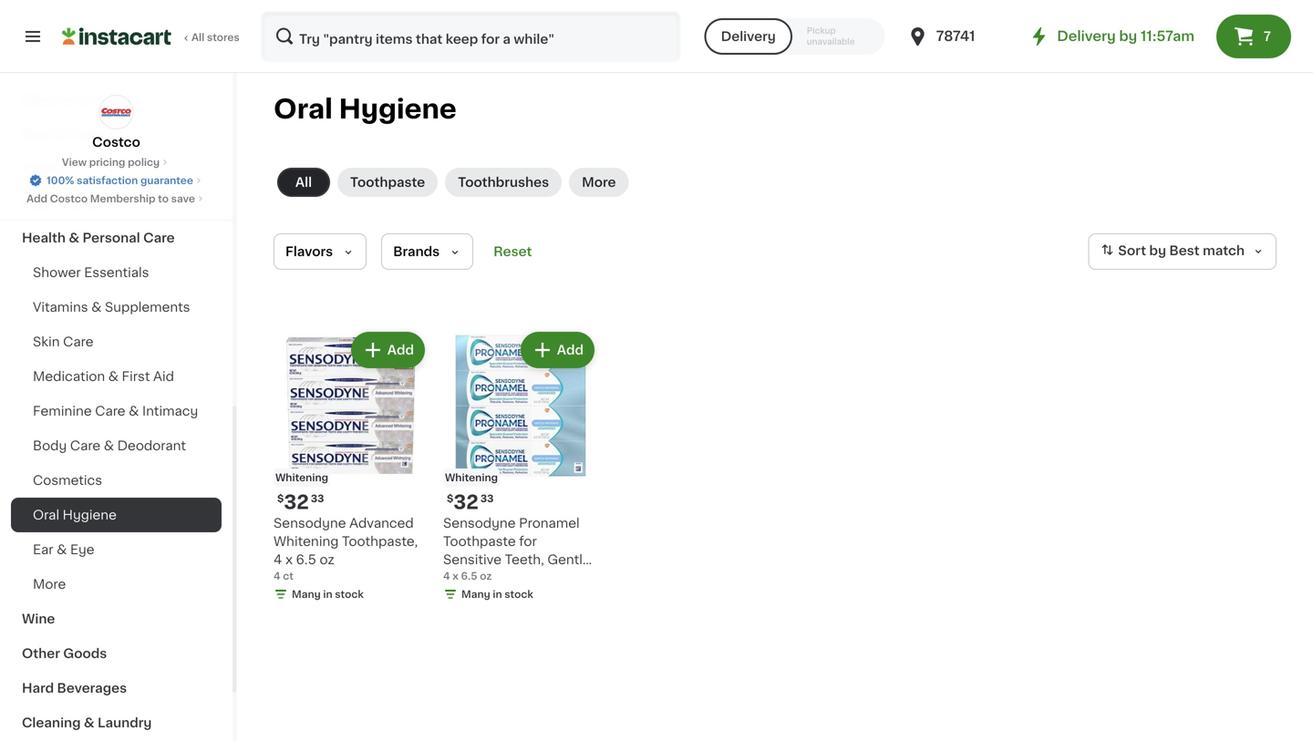 Task type: locate. For each thing, give the bounding box(es) containing it.
all for all stores
[[191, 32, 204, 42]]

wine
[[22, 613, 55, 626]]

0 horizontal spatial sensodyne
[[274, 517, 346, 530]]

2 horizontal spatial 6.5
[[515, 572, 535, 585]]

all link
[[277, 168, 330, 197]]

1 add button from the left
[[353, 334, 423, 367]]

all left stores at the left
[[191, 32, 204, 42]]

care up body care & deodorant
[[95, 405, 125, 418]]

other goods link
[[11, 636, 222, 671]]

delivery
[[1057, 30, 1116, 43], [721, 30, 776, 43]]

many for sensodyne advanced whitening toothpaste, 4 x 6.5 oz
[[292, 590, 321, 600]]

hard beverages
[[22, 682, 127, 695]]

2 many from the left
[[461, 590, 490, 600]]

in down whitening,
[[493, 590, 502, 600]]

sensodyne inside sensodyne advanced whitening toothpaste, 4 x 6.5 oz 4 ct
[[274, 517, 346, 530]]

0 horizontal spatial $
[[277, 494, 284, 504]]

oral up all link
[[274, 96, 333, 122]]

2 product group from the left
[[443, 328, 598, 605]]

None search field
[[261, 11, 681, 62]]

1 $ 32 33 from the left
[[277, 493, 324, 512]]

cleaning & laundry link
[[11, 706, 222, 740]]

hygiene up toothpaste link
[[339, 96, 457, 122]]

goods up beverages
[[63, 647, 107, 660]]

1 horizontal spatial oral hygiene
[[274, 96, 457, 122]]

$
[[277, 494, 284, 504], [447, 494, 454, 504]]

1 horizontal spatial 33
[[480, 494, 494, 504]]

1 horizontal spatial add
[[387, 344, 414, 357]]

1 horizontal spatial hygiene
[[339, 96, 457, 122]]

0 horizontal spatial 6.5
[[296, 554, 316, 566]]

2 goods from the top
[[63, 647, 107, 660]]

whitening for sensodyne advanced whitening toothpaste, 4 x 6.5 oz
[[275, 473, 328, 483]]

1 product group from the left
[[274, 328, 429, 605]]

goods down satisfaction on the left of page
[[64, 197, 107, 210]]

0 vertical spatial by
[[1119, 30, 1137, 43]]

x
[[285, 554, 293, 566], [453, 571, 459, 581]]

2 stock from the left
[[505, 590, 533, 600]]

oral hygiene down cosmetics in the left of the page
[[33, 509, 117, 522]]

deodorant
[[117, 440, 186, 452]]

by for delivery
[[1119, 30, 1137, 43]]

1 horizontal spatial 32
[[454, 493, 479, 512]]

& down the first
[[129, 405, 139, 418]]

1 horizontal spatial in
[[493, 590, 502, 600]]

many down sensodyne advanced whitening toothpaste, 4 x 6.5 oz 4 ct
[[292, 590, 321, 600]]

hard beverages link
[[11, 671, 222, 706]]

0 horizontal spatial hygiene
[[63, 509, 117, 522]]

& down "shower essentials"
[[91, 301, 102, 314]]

oz
[[320, 554, 334, 566], [480, 571, 492, 581]]

1 32 from the left
[[284, 493, 309, 512]]

delivery by 11:57am link
[[1028, 26, 1195, 47]]

33 up sensodyne pronamel toothpaste for sensitive teeth, gentle whitening, 6.5 oz, 4 ct
[[480, 494, 494, 504]]

costco up view pricing policy link
[[92, 136, 140, 149]]

&
[[56, 128, 67, 140], [69, 232, 79, 244], [91, 301, 102, 314], [108, 370, 119, 383], [129, 405, 139, 418], [104, 440, 114, 452], [57, 543, 67, 556], [84, 717, 94, 729]]

2 in from the left
[[493, 590, 502, 600]]

product group
[[274, 328, 429, 605], [443, 328, 598, 605]]

2 horizontal spatial add
[[557, 344, 584, 357]]

costco inside the add costco membership to save link
[[50, 194, 88, 204]]

many down whitening,
[[461, 590, 490, 600]]

0 horizontal spatial product group
[[274, 328, 429, 605]]

more link
[[569, 168, 629, 197], [11, 567, 222, 602]]

feminine care & intimacy link
[[11, 394, 222, 429]]

33 up sensodyne advanced whitening toothpaste, 4 x 6.5 oz 4 ct
[[311, 494, 324, 504]]

by left 11:57am
[[1119, 30, 1137, 43]]

1 horizontal spatial toothpaste
[[443, 535, 516, 548]]

whitening
[[275, 473, 328, 483], [445, 473, 498, 483], [274, 535, 339, 548]]

paper goods
[[22, 197, 107, 210]]

0 vertical spatial x
[[285, 554, 293, 566]]

1 vertical spatial oral hygiene
[[33, 509, 117, 522]]

in
[[323, 590, 332, 600], [493, 590, 502, 600]]

$ for sensodyne advanced whitening toothpaste, 4 x 6.5 oz
[[277, 494, 284, 504]]

medication & first aid
[[33, 370, 174, 383]]

0 horizontal spatial ct
[[283, 571, 294, 581]]

1 horizontal spatial product group
[[443, 328, 598, 605]]

sort by
[[1118, 245, 1166, 257]]

feminine care & intimacy
[[33, 405, 198, 418]]

care right skin
[[63, 336, 93, 348]]

1 vertical spatial by
[[1149, 245, 1166, 257]]

view pricing policy link
[[62, 155, 171, 170]]

1 stock from the left
[[335, 590, 364, 600]]

beverages
[[57, 682, 127, 695]]

in for sensodyne advanced whitening toothpaste, 4 x 6.5 oz
[[323, 590, 332, 600]]

& for cider
[[56, 128, 67, 140]]

x inside sensodyne advanced whitening toothpaste, 4 x 6.5 oz 4 ct
[[285, 554, 293, 566]]

6.5 inside sensodyne pronamel toothpaste for sensitive teeth, gentle whitening, 6.5 oz, 4 ct
[[515, 572, 535, 585]]

$ 32 33 up sensodyne advanced whitening toothpaste, 4 x 6.5 oz 4 ct
[[277, 493, 324, 512]]

reset
[[494, 245, 532, 258]]

32 up 'sensitive'
[[454, 493, 479, 512]]

whitening left toothpaste, on the left of the page
[[274, 535, 339, 548]]

32 for sensodyne pronamel toothpaste for sensitive teeth, gentle whitening, 6.5 oz, 4 ct
[[454, 493, 479, 512]]

1 horizontal spatial many in stock
[[461, 590, 533, 600]]

flavors
[[285, 245, 333, 258]]

1 horizontal spatial ct
[[572, 572, 585, 585]]

hard
[[22, 682, 54, 695]]

whitening up 'sensitive'
[[445, 473, 498, 483]]

advanced
[[349, 517, 414, 530]]

& down beverages
[[84, 717, 94, 729]]

0 horizontal spatial more
[[33, 578, 66, 591]]

2 many in stock from the left
[[461, 590, 533, 600]]

all up "flavors"
[[295, 176, 312, 189]]

costco link
[[92, 95, 140, 151]]

$ for sensodyne pronamel toothpaste for sensitive teeth, gentle whitening, 6.5 oz, 4 ct
[[447, 494, 454, 504]]

1 vertical spatial hygiene
[[63, 509, 117, 522]]

0 horizontal spatial more link
[[11, 567, 222, 602]]

care inside "link"
[[143, 232, 175, 244]]

1 many in stock from the left
[[292, 590, 364, 600]]

sensodyne for toothpaste
[[443, 517, 516, 530]]

0 horizontal spatial all
[[191, 32, 204, 42]]

1 horizontal spatial stock
[[505, 590, 533, 600]]

skin care
[[33, 336, 93, 348]]

medication
[[33, 370, 105, 383]]

stock down teeth,
[[505, 590, 533, 600]]

1 horizontal spatial costco
[[92, 136, 140, 149]]

0 horizontal spatial x
[[285, 554, 293, 566]]

first
[[122, 370, 150, 383]]

liquor
[[22, 162, 64, 175]]

1 horizontal spatial add button
[[522, 334, 593, 367]]

$ 32 33
[[277, 493, 324, 512], [447, 493, 494, 512]]

& right ear
[[57, 543, 67, 556]]

& right health
[[69, 232, 79, 244]]

1 vertical spatial toothpaste
[[443, 535, 516, 548]]

$ up sensodyne advanced whitening toothpaste, 4 x 6.5 oz 4 ct
[[277, 494, 284, 504]]

hygiene up eye
[[63, 509, 117, 522]]

oral up ear
[[33, 509, 59, 522]]

1 horizontal spatial more link
[[569, 168, 629, 197]]

toothpaste up 'sensitive'
[[443, 535, 516, 548]]

78741
[[936, 30, 975, 43]]

many in stock down whitening,
[[461, 590, 533, 600]]

by right sort
[[1149, 245, 1166, 257]]

goods
[[64, 197, 107, 210], [63, 647, 107, 660]]

more
[[582, 176, 616, 189], [33, 578, 66, 591]]

brands
[[393, 245, 440, 258]]

0 horizontal spatial 32
[[284, 493, 309, 512]]

0 vertical spatial all
[[191, 32, 204, 42]]

1 goods from the top
[[64, 197, 107, 210]]

1 vertical spatial x
[[453, 571, 459, 581]]

1 vertical spatial costco
[[50, 194, 88, 204]]

many in stock for sensodyne pronamel toothpaste for sensitive teeth, gentle whitening, 6.5 oz, 4 ct
[[461, 590, 533, 600]]

1 horizontal spatial delivery
[[1057, 30, 1116, 43]]

toothpaste link
[[337, 168, 438, 197]]

oz inside sensodyne advanced whitening toothpaste, 4 x 6.5 oz 4 ct
[[320, 554, 334, 566]]

0 horizontal spatial oz
[[320, 554, 334, 566]]

view pricing policy
[[62, 157, 160, 167]]

2 $ from the left
[[447, 494, 454, 504]]

0 horizontal spatial add button
[[353, 334, 423, 367]]

1 33 from the left
[[311, 494, 324, 504]]

& for eye
[[57, 543, 67, 556]]

body
[[33, 440, 67, 452]]

other
[[22, 647, 60, 660]]

1 horizontal spatial $ 32 33
[[447, 493, 494, 512]]

toothpaste up brands
[[350, 176, 425, 189]]

sensodyne
[[274, 517, 346, 530], [443, 517, 516, 530]]

32
[[284, 493, 309, 512], [454, 493, 479, 512]]

instacart logo image
[[62, 26, 171, 47]]

1 horizontal spatial x
[[453, 571, 459, 581]]

best
[[1169, 245, 1200, 257]]

hygiene
[[339, 96, 457, 122], [63, 509, 117, 522]]

care down "to"
[[143, 232, 175, 244]]

sensodyne pronamel toothpaste for sensitive teeth, gentle whitening, 6.5 oz, 4 ct
[[443, 517, 591, 585]]

sensodyne for whitening
[[274, 517, 346, 530]]

care right 'body'
[[70, 440, 101, 452]]

1 sensodyne from the left
[[274, 517, 346, 530]]

care for feminine
[[95, 405, 125, 418]]

whitening inside sensodyne advanced whitening toothpaste, 4 x 6.5 oz 4 ct
[[274, 535, 339, 548]]

0 horizontal spatial costco
[[50, 194, 88, 204]]

paper goods link
[[11, 186, 222, 221]]

1 vertical spatial all
[[295, 176, 312, 189]]

service type group
[[705, 18, 885, 55]]

0 horizontal spatial stock
[[335, 590, 364, 600]]

brands button
[[381, 233, 473, 270]]

2 32 from the left
[[454, 493, 479, 512]]

cider
[[70, 128, 106, 140]]

0 vertical spatial toothpaste
[[350, 176, 425, 189]]

costco logo image
[[99, 95, 134, 129]]

6.5 inside sensodyne advanced whitening toothpaste, 4 x 6.5 oz 4 ct
[[296, 554, 316, 566]]

1 vertical spatial more
[[33, 578, 66, 591]]

1 horizontal spatial all
[[295, 176, 312, 189]]

& for laundry
[[84, 717, 94, 729]]

2 33 from the left
[[480, 494, 494, 504]]

oral hygiene up toothpaste link
[[274, 96, 457, 122]]

0 horizontal spatial many
[[292, 590, 321, 600]]

ct inside sensodyne advanced whitening toothpaste, 4 x 6.5 oz 4 ct
[[283, 571, 294, 581]]

add button
[[353, 334, 423, 367], [522, 334, 593, 367]]

0 horizontal spatial 33
[[311, 494, 324, 504]]

delivery for delivery by 11:57am
[[1057, 30, 1116, 43]]

& for supplements
[[91, 301, 102, 314]]

$ 32 33 for sensodyne pronamel toothpaste for sensitive teeth, gentle whitening, 6.5 oz, 4 ct
[[447, 493, 494, 512]]

sensodyne inside sensodyne pronamel toothpaste for sensitive teeth, gentle whitening, 6.5 oz, 4 ct
[[443, 517, 516, 530]]

1 vertical spatial goods
[[63, 647, 107, 660]]

1 horizontal spatial by
[[1149, 245, 1166, 257]]

0 horizontal spatial $ 32 33
[[277, 493, 324, 512]]

by inside field
[[1149, 245, 1166, 257]]

0 horizontal spatial oral hygiene
[[33, 509, 117, 522]]

0 vertical spatial more
[[582, 176, 616, 189]]

sensodyne up 'sensitive'
[[443, 517, 516, 530]]

many in stock down sensodyne advanced whitening toothpaste, 4 x 6.5 oz 4 ct
[[292, 590, 364, 600]]

0 horizontal spatial oral
[[33, 509, 59, 522]]

2 $ 32 33 from the left
[[447, 493, 494, 512]]

1 vertical spatial oral
[[33, 509, 59, 522]]

floral link
[[11, 47, 222, 82]]

gentle
[[547, 554, 591, 566]]

2 add button from the left
[[522, 334, 593, 367]]

0 vertical spatial more link
[[569, 168, 629, 197]]

goods for other goods
[[63, 647, 107, 660]]

whitening up sensodyne advanced whitening toothpaste, 4 x 6.5 oz 4 ct
[[275, 473, 328, 483]]

0 horizontal spatial by
[[1119, 30, 1137, 43]]

sensodyne left advanced
[[274, 517, 346, 530]]

care for skin
[[63, 336, 93, 348]]

toothbrushes link
[[445, 168, 562, 197]]

all
[[191, 32, 204, 42], [295, 176, 312, 189]]

$ up 'sensitive'
[[447, 494, 454, 504]]

$ 32 33 up 'sensitive'
[[447, 493, 494, 512]]

0 horizontal spatial toothpaste
[[350, 176, 425, 189]]

& left the first
[[108, 370, 119, 383]]

1 horizontal spatial $
[[447, 494, 454, 504]]

ct
[[283, 571, 294, 581], [572, 572, 585, 585]]

1 horizontal spatial many
[[461, 590, 490, 600]]

32 up sensodyne advanced whitening toothpaste, 4 x 6.5 oz 4 ct
[[284, 493, 309, 512]]

1 horizontal spatial oral
[[274, 96, 333, 122]]

costco down 100% at top left
[[50, 194, 88, 204]]

membership
[[90, 194, 155, 204]]

0 vertical spatial goods
[[64, 197, 107, 210]]

2 sensodyne from the left
[[443, 517, 516, 530]]

1 many from the left
[[292, 590, 321, 600]]

flavors button
[[274, 233, 367, 270]]

care inside 'link'
[[95, 405, 125, 418]]

aid
[[153, 370, 174, 383]]

1 horizontal spatial sensodyne
[[443, 517, 516, 530]]

0 vertical spatial oral hygiene
[[274, 96, 457, 122]]

0 horizontal spatial in
[[323, 590, 332, 600]]

stock
[[335, 590, 364, 600], [505, 590, 533, 600]]

delivery inside button
[[721, 30, 776, 43]]

in down sensodyne advanced whitening toothpaste, 4 x 6.5 oz 4 ct
[[323, 590, 332, 600]]

eye
[[70, 543, 94, 556]]

0 horizontal spatial delivery
[[721, 30, 776, 43]]

add for sensodyne pronamel toothpaste for sensitive teeth, gentle whitening, 6.5 oz, 4 ct
[[557, 344, 584, 357]]

0 vertical spatial oz
[[320, 554, 334, 566]]

1 $ from the left
[[277, 494, 284, 504]]

vitamins
[[33, 301, 88, 314]]

stock down sensodyne advanced whitening toothpaste, 4 x 6.5 oz 4 ct
[[335, 590, 364, 600]]

feminine
[[33, 405, 92, 418]]

reset button
[[488, 233, 537, 270]]

1 in from the left
[[323, 590, 332, 600]]

health
[[22, 232, 66, 244]]

0 horizontal spatial many in stock
[[292, 590, 364, 600]]

1 horizontal spatial oz
[[480, 571, 492, 581]]

& inside "link"
[[69, 232, 79, 244]]

& right "beer" on the top left of page
[[56, 128, 67, 140]]



Task type: describe. For each thing, give the bounding box(es) containing it.
1 horizontal spatial 6.5
[[461, 571, 477, 581]]

beer
[[22, 128, 53, 140]]

many in stock for sensodyne advanced whitening toothpaste, 4 x 6.5 oz
[[292, 590, 364, 600]]

best match
[[1169, 245, 1245, 257]]

& for first
[[108, 370, 119, 383]]

vitamins & supplements
[[33, 301, 190, 314]]

for
[[519, 535, 537, 548]]

beer & cider link
[[11, 117, 222, 151]]

save
[[171, 194, 195, 204]]

add for sensodyne advanced whitening toothpaste, 4 x 6.5 oz
[[387, 344, 414, 357]]

4 inside sensodyne pronamel toothpaste for sensitive teeth, gentle whitening, 6.5 oz, 4 ct
[[560, 572, 569, 585]]

medication & first aid link
[[11, 359, 222, 394]]

vitamins & supplements link
[[11, 290, 222, 325]]

delivery for delivery
[[721, 30, 776, 43]]

health & personal care link
[[11, 221, 222, 255]]

0 vertical spatial oral
[[274, 96, 333, 122]]

to
[[158, 194, 169, 204]]

health & personal care
[[22, 232, 175, 244]]

33 for sensodyne advanced whitening toothpaste, 4 x 6.5 oz
[[311, 494, 324, 504]]

personal
[[82, 232, 140, 244]]

0 horizontal spatial add
[[27, 194, 47, 204]]

satisfaction
[[77, 176, 138, 186]]

ear & eye link
[[11, 533, 222, 567]]

intimacy
[[142, 405, 198, 418]]

all stores link
[[62, 11, 241, 62]]

teeth,
[[505, 554, 544, 566]]

by for sort
[[1149, 245, 1166, 257]]

electronics
[[22, 93, 96, 106]]

add costco membership to save
[[27, 194, 195, 204]]

skin
[[33, 336, 60, 348]]

oral hygiene link
[[11, 498, 222, 533]]

sort
[[1118, 245, 1146, 257]]

33 for sensodyne pronamel toothpaste for sensitive teeth, gentle whitening, 6.5 oz, 4 ct
[[480, 494, 494, 504]]

cosmetics link
[[11, 463, 222, 498]]

Search field
[[263, 13, 679, 60]]

guarantee
[[140, 176, 193, 186]]

whitening,
[[443, 572, 512, 585]]

essentials
[[84, 266, 149, 279]]

toothpaste,
[[342, 535, 418, 548]]

body care & deodorant link
[[11, 429, 222, 463]]

view
[[62, 157, 87, 167]]

100% satisfaction guarantee button
[[28, 170, 204, 188]]

cosmetics
[[33, 474, 102, 487]]

0 vertical spatial hygiene
[[339, 96, 457, 122]]

& down the feminine care & intimacy
[[104, 440, 114, 452]]

match
[[1203, 245, 1245, 257]]

7 button
[[1216, 15, 1291, 58]]

sensodyne advanced whitening toothpaste, 4 x 6.5 oz 4 ct
[[274, 517, 418, 581]]

add button for sensodyne advanced whitening toothpaste, 4 x 6.5 oz
[[353, 334, 423, 367]]

pricing
[[89, 157, 125, 167]]

add costco membership to save link
[[27, 191, 206, 206]]

100%
[[47, 176, 74, 186]]

stock for sensodyne pronamel toothpaste for sensitive teeth, gentle whitening, 6.5 oz, 4 ct
[[505, 590, 533, 600]]

all stores
[[191, 32, 240, 42]]

laundry
[[98, 717, 152, 729]]

skin care link
[[11, 325, 222, 359]]

other goods
[[22, 647, 107, 660]]

toothpaste inside toothpaste link
[[350, 176, 425, 189]]

Best match Sort by field
[[1088, 233, 1277, 270]]

sensitive
[[443, 554, 502, 566]]

paper
[[22, 197, 60, 210]]

supplements
[[105, 301, 190, 314]]

stock for sensodyne advanced whitening toothpaste, 4 x 6.5 oz
[[335, 590, 364, 600]]

0 vertical spatial costco
[[92, 136, 140, 149]]

delivery by 11:57am
[[1057, 30, 1195, 43]]

in for sensodyne pronamel toothpaste for sensitive teeth, gentle whitening, 6.5 oz, 4 ct
[[493, 590, 502, 600]]

shower essentials link
[[11, 255, 222, 290]]

toothbrushes
[[458, 176, 549, 189]]

whitening for sensodyne pronamel toothpaste for sensitive teeth, gentle whitening, 6.5 oz, 4 ct
[[445, 473, 498, 483]]

1 vertical spatial oz
[[480, 571, 492, 581]]

shower
[[33, 266, 81, 279]]

cleaning & laundry
[[22, 717, 152, 729]]

78741 button
[[907, 11, 1016, 62]]

100% satisfaction guarantee
[[47, 176, 193, 186]]

ear & eye
[[33, 543, 94, 556]]

care for body
[[70, 440, 101, 452]]

1 vertical spatial more link
[[11, 567, 222, 602]]

shower essentials
[[33, 266, 149, 279]]

electronics link
[[11, 82, 222, 117]]

1 horizontal spatial more
[[582, 176, 616, 189]]

goods for paper goods
[[64, 197, 107, 210]]

delivery button
[[705, 18, 792, 55]]

11:57am
[[1141, 30, 1195, 43]]

cleaning
[[22, 717, 81, 729]]

beer & cider
[[22, 128, 106, 140]]

pronamel
[[519, 517, 580, 530]]

4 x 6.5 oz
[[443, 571, 492, 581]]

add button for sensodyne pronamel toothpaste for sensitive teeth, gentle whitening, 6.5 oz, 4 ct
[[522, 334, 593, 367]]

$ 32 33 for sensodyne advanced whitening toothpaste, 4 x 6.5 oz
[[277, 493, 324, 512]]

all for all
[[295, 176, 312, 189]]

& inside 'link'
[[129, 405, 139, 418]]

many for sensodyne pronamel toothpaste for sensitive teeth, gentle whitening, 6.5 oz, 4 ct
[[461, 590, 490, 600]]

body care & deodorant
[[33, 440, 186, 452]]

toothpaste inside sensodyne pronamel toothpaste for sensitive teeth, gentle whitening, 6.5 oz, 4 ct
[[443, 535, 516, 548]]

stores
[[207, 32, 240, 42]]

floral
[[22, 58, 58, 71]]

liquor link
[[11, 151, 222, 186]]

& for personal
[[69, 232, 79, 244]]

wine link
[[11, 602, 222, 636]]

ct inside sensodyne pronamel toothpaste for sensitive teeth, gentle whitening, 6.5 oz, 4 ct
[[572, 572, 585, 585]]

32 for sensodyne advanced whitening toothpaste, 4 x 6.5 oz
[[284, 493, 309, 512]]

oz,
[[538, 572, 557, 585]]

7
[[1264, 30, 1271, 43]]



Task type: vqa. For each thing, say whether or not it's contained in the screenshot.
"24"
no



